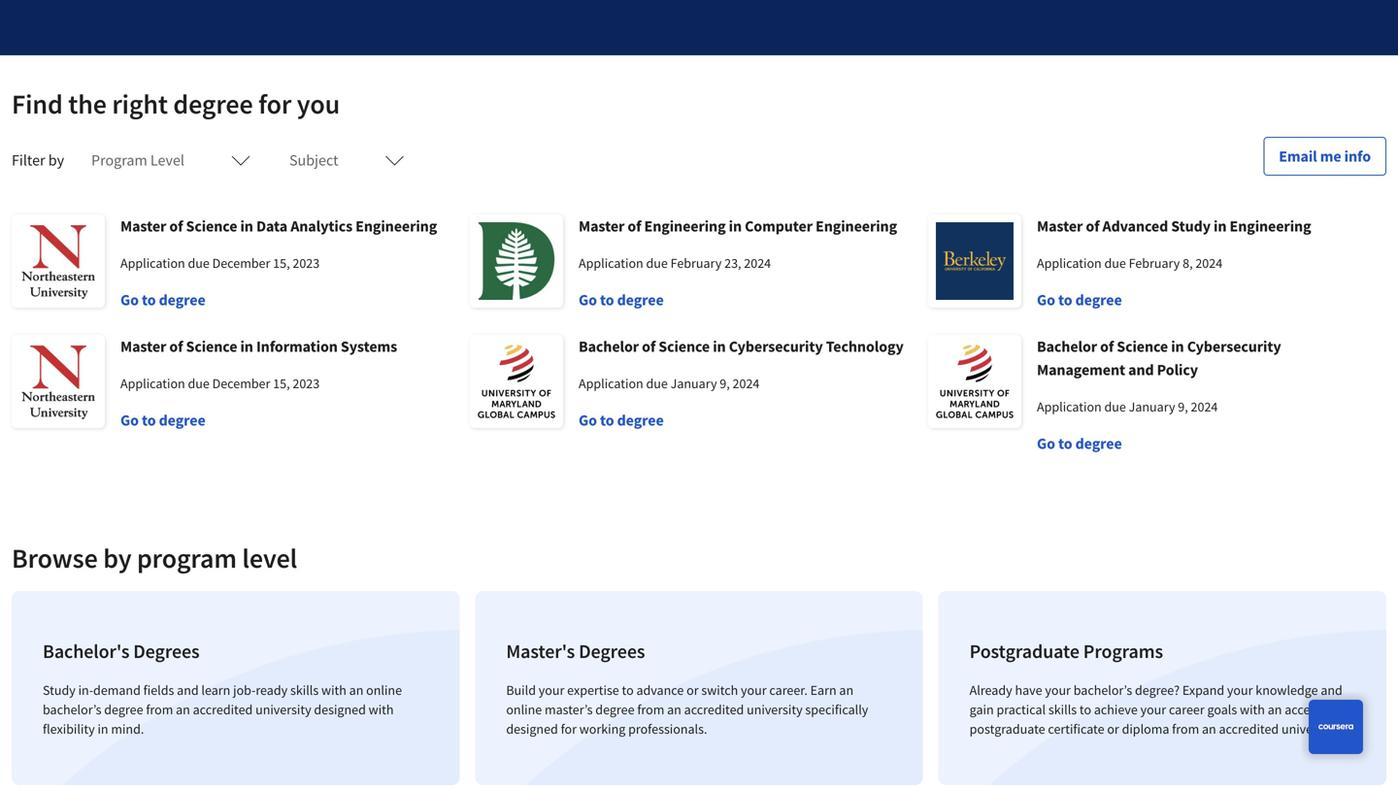 Task type: describe. For each thing, give the bounding box(es) containing it.
university of maryland global campus image for bachelor of science in cybersecurity management and policy
[[929, 335, 1022, 428]]

data
[[256, 217, 288, 236]]

master for master of science in data analytics engineering
[[120, 217, 166, 236]]

2 engineering from the left
[[645, 217, 726, 236]]

by for filter
[[48, 151, 64, 170]]

master of science in information systems
[[120, 337, 397, 357]]

find the right degree for you
[[12, 87, 340, 121]]

to for master of science in data analytics engineering
[[142, 290, 156, 310]]

from for bachelor's degrees
[[146, 701, 173, 719]]

due for master of science in information systems
[[188, 375, 210, 392]]

have
[[1016, 682, 1043, 699]]

filter
[[12, 151, 45, 170]]

in-
[[78, 682, 93, 699]]

master for master of science in information systems
[[120, 337, 166, 357]]

4 engineering from the left
[[1230, 217, 1312, 236]]

accredited inside already have your bachelor's degree? expand your knowledge and gain practical skills to achieve your career goals with an accelerated postgraduate certificate or diploma from an accredited university.
[[1220, 721, 1280, 738]]

application for master of science in data analytics engineering
[[120, 255, 185, 272]]

science for bachelor of science in cybersecurity technology
[[659, 337, 710, 357]]

earn
[[811, 682, 837, 699]]

practical
[[997, 701, 1046, 719]]

online for master's degrees
[[506, 701, 542, 719]]

study inside the study in-demand fields and learn job-ready skills with an online bachelor's degree from an accredited university designed with flexibility in mind.
[[43, 682, 76, 699]]

demand
[[93, 682, 141, 699]]

systems
[[341, 337, 397, 357]]

technology
[[826, 337, 904, 357]]

already have your bachelor's degree? expand your knowledge and gain practical skills to achieve your career goals with an accelerated postgraduate certificate or diploma from an accredited university.
[[970, 682, 1351, 738]]

certificate
[[1049, 721, 1105, 738]]

8,
[[1183, 255, 1193, 272]]

browse by program level
[[12, 542, 297, 576]]

career.
[[770, 682, 808, 699]]

due for master of science in data analytics engineering
[[188, 255, 210, 272]]

advance
[[637, 682, 684, 699]]

your down degree?
[[1141, 701, 1167, 719]]

find
[[12, 87, 63, 121]]

master of advanced study in engineering
[[1038, 217, 1312, 236]]

to for master of engineering in computer engineering
[[600, 290, 614, 310]]

filter by
[[12, 151, 64, 170]]

university of maryland global campus image for bachelor of science in cybersecurity technology
[[470, 335, 563, 428]]

0 horizontal spatial with
[[322, 682, 347, 699]]

go to degree for master of science in information systems
[[120, 411, 206, 430]]

programs
[[1084, 640, 1164, 664]]

science for master of science in information systems
[[186, 337, 237, 357]]

goals
[[1208, 701, 1238, 719]]

expertise
[[567, 682, 620, 699]]

bachelor's degrees
[[43, 640, 200, 664]]

university for bachelor's degrees
[[256, 701, 311, 719]]

go to degree for master of advanced study in engineering
[[1038, 290, 1123, 310]]

application due february 23, 2024
[[579, 255, 771, 272]]

postgraduate
[[970, 721, 1046, 738]]

go for bachelor of science in cybersecurity technology
[[579, 411, 597, 430]]

learn
[[202, 682, 231, 699]]

science for master of science in data analytics engineering
[[186, 217, 237, 236]]

degree for bachelor of science in cybersecurity technology
[[617, 411, 664, 430]]

advanced
[[1103, 217, 1169, 236]]

information
[[256, 337, 338, 357]]

23,
[[725, 255, 742, 272]]

degree for master of engineering in computer engineering
[[617, 290, 664, 310]]

specifically
[[806, 701, 869, 719]]

professionals.
[[629, 721, 708, 738]]

switch
[[702, 682, 739, 699]]

and inside already have your bachelor's degree? expand your knowledge and gain practical skills to achieve your career goals with an accelerated postgraduate certificate or diploma from an accredited university.
[[1321, 682, 1343, 699]]

university for master's degrees
[[747, 701, 803, 719]]

1 engineering from the left
[[356, 217, 437, 236]]

of for master of engineering in computer engineering
[[628, 217, 642, 236]]

to for master of science in information systems
[[142, 411, 156, 430]]

february for engineering
[[671, 255, 722, 272]]

to for bachelor of science in cybersecurity management and policy
[[1059, 434, 1073, 454]]

program level
[[91, 151, 185, 170]]

gain
[[970, 701, 994, 719]]

due for bachelor of science in cybersecurity management and policy
[[1105, 398, 1127, 416]]

northeastern university image for master of science in information systems
[[12, 335, 105, 428]]

of for master of science in data analytics engineering
[[169, 217, 183, 236]]

build your expertise to advance or switch your career. earn an online master's degree from an accredited university specifically designed for working professionals.
[[506, 682, 869, 738]]

january for technology
[[671, 375, 717, 392]]

degrees for master's degrees
[[579, 640, 645, 664]]

go for master of science in data analytics engineering
[[120, 290, 139, 310]]

in for master of science in information systems
[[240, 337, 253, 357]]

the
[[68, 87, 107, 121]]

december for data
[[212, 255, 270, 272]]

job-
[[233, 682, 256, 699]]

cybersecurity for technology
[[729, 337, 823, 357]]

accelerated
[[1285, 701, 1351, 719]]

degree?
[[1136, 682, 1180, 699]]

go to degree for bachelor of science in cybersecurity management and policy
[[1038, 434, 1123, 454]]

go for bachelor of science in cybersecurity management and policy
[[1038, 434, 1056, 454]]

northeastern university image for master of science in data analytics engineering
[[12, 215, 105, 308]]

program
[[137, 542, 237, 576]]

0 vertical spatial for
[[259, 87, 292, 121]]

december for information
[[212, 375, 270, 392]]

of for bachelor of science in cybersecurity technology
[[642, 337, 656, 357]]

email me info
[[1280, 147, 1372, 166]]

master for master of advanced study in engineering
[[1038, 217, 1083, 236]]

2024 for bachelor of science in cybersecurity management and policy
[[1192, 398, 1219, 416]]

january for management
[[1129, 398, 1176, 416]]

2024 for bachelor of science in cybersecurity technology
[[733, 375, 760, 392]]

cybersecurity for management
[[1188, 337, 1282, 357]]

career
[[1170, 701, 1205, 719]]

in inside the study in-demand fields and learn job-ready skills with an online bachelor's degree from an accredited university designed with flexibility in mind.
[[98, 721, 108, 738]]

university.
[[1282, 721, 1341, 738]]

science for bachelor of science in cybersecurity management and policy
[[1117, 337, 1169, 357]]



Task type: vqa. For each thing, say whether or not it's contained in the screenshot.
designed inside Build your expertise to advance or switch your career. Earn an online master's degree from an accredited university specifically designed for working professionals.
yes



Task type: locate. For each thing, give the bounding box(es) containing it.
1 vertical spatial bachelor's
[[43, 701, 102, 719]]

0 horizontal spatial accredited
[[193, 701, 253, 719]]

accredited
[[193, 701, 253, 719], [685, 701, 744, 719], [1220, 721, 1280, 738]]

0 horizontal spatial by
[[48, 151, 64, 170]]

cybersecurity inside bachelor of science in cybersecurity management and policy
[[1188, 337, 1282, 357]]

program level button
[[80, 137, 262, 184]]

1 university from the left
[[256, 701, 311, 719]]

1 horizontal spatial for
[[561, 721, 577, 738]]

2 northeastern university image from the top
[[12, 335, 105, 428]]

2 2023 from the top
[[293, 375, 320, 392]]

cybersecurity left "technology"
[[729, 337, 823, 357]]

1 application due december 15, 2023 from the top
[[120, 255, 320, 272]]

application for master of advanced study in engineering
[[1038, 255, 1102, 272]]

2 december from the top
[[212, 375, 270, 392]]

bachelor of science in cybersecurity technology
[[579, 337, 904, 357]]

bachelor inside bachelor of science in cybersecurity management and policy
[[1038, 337, 1098, 357]]

february
[[671, 255, 722, 272], [1129, 255, 1181, 272]]

2 degrees from the left
[[579, 640, 645, 664]]

0 vertical spatial bachelor's
[[1074, 682, 1133, 699]]

in for bachelor of science in cybersecurity management and policy
[[1172, 337, 1185, 357]]

bachelor
[[579, 337, 639, 357], [1038, 337, 1098, 357]]

1 horizontal spatial skills
[[1049, 701, 1077, 719]]

and left policy
[[1129, 360, 1155, 380]]

ready
[[256, 682, 288, 699]]

master for master of engineering in computer engineering
[[579, 217, 625, 236]]

and inside bachelor of science in cybersecurity management and policy
[[1129, 360, 1155, 380]]

2 university of maryland global campus image from the left
[[929, 335, 1022, 428]]

february left 23, on the right top of the page
[[671, 255, 722, 272]]

of inside bachelor of science in cybersecurity management and policy
[[1101, 337, 1114, 357]]

0 horizontal spatial 9,
[[720, 375, 730, 392]]

1 horizontal spatial by
[[103, 542, 132, 576]]

science inside bachelor of science in cybersecurity management and policy
[[1117, 337, 1169, 357]]

degree for master of science in information systems
[[159, 411, 206, 430]]

university of maryland global campus image
[[470, 335, 563, 428], [929, 335, 1022, 428]]

2023 for data
[[293, 255, 320, 272]]

in for master of engineering in computer engineering
[[729, 217, 742, 236]]

1 horizontal spatial from
[[638, 701, 665, 719]]

application for master of engineering in computer engineering
[[579, 255, 644, 272]]

for left you in the top of the page
[[259, 87, 292, 121]]

1 vertical spatial study
[[43, 682, 76, 699]]

2024 for master of engineering in computer engineering
[[744, 255, 771, 272]]

degree inside the study in-demand fields and learn job-ready skills with an online bachelor's degree from an accredited university designed with flexibility in mind.
[[104, 701, 143, 719]]

or inside already have your bachelor's degree? expand your knowledge and gain practical skills to achieve your career goals with an accelerated postgraduate certificate or diploma from an accredited university.
[[1108, 721, 1120, 738]]

master of engineering in computer engineering
[[579, 217, 898, 236]]

0 horizontal spatial degrees
[[133, 640, 200, 664]]

flexibility
[[43, 721, 95, 738]]

list containing bachelor's degrees
[[4, 584, 1395, 790]]

0 vertical spatial january
[[671, 375, 717, 392]]

engineering up application due february 23, 2024 on the top of page
[[645, 217, 726, 236]]

cybersecurity up policy
[[1188, 337, 1282, 357]]

accredited down goals
[[1220, 721, 1280, 738]]

1 december from the top
[[212, 255, 270, 272]]

2 university from the left
[[747, 701, 803, 719]]

master's
[[545, 701, 593, 719]]

analytics
[[291, 217, 353, 236]]

go to degree for master of science in data analytics engineering
[[120, 290, 206, 310]]

diploma
[[1123, 721, 1170, 738]]

2 horizontal spatial and
[[1321, 682, 1343, 699]]

knowledge
[[1256, 682, 1319, 699]]

february left the 8,
[[1129, 255, 1181, 272]]

1 horizontal spatial with
[[369, 701, 394, 719]]

your up 'master's'
[[539, 682, 565, 699]]

by for browse
[[103, 542, 132, 576]]

from inside build your expertise to advance or switch your career. earn an online master's degree from an accredited university specifically designed for working professionals.
[[638, 701, 665, 719]]

application due december 15, 2023
[[120, 255, 320, 272], [120, 375, 320, 392]]

1 horizontal spatial january
[[1129, 398, 1176, 416]]

0 horizontal spatial designed
[[314, 701, 366, 719]]

9, down policy
[[1179, 398, 1189, 416]]

study in-demand fields and learn job-ready skills with an online bachelor's degree from an accredited university designed with flexibility in mind.
[[43, 682, 402, 738]]

of for bachelor of science in cybersecurity management and policy
[[1101, 337, 1114, 357]]

0 vertical spatial 15,
[[273, 255, 290, 272]]

bachelor for bachelor of science in cybersecurity technology
[[579, 337, 639, 357]]

1 bachelor from the left
[[579, 337, 639, 357]]

1 vertical spatial december
[[212, 375, 270, 392]]

15, for data
[[273, 255, 290, 272]]

1 horizontal spatial university
[[747, 701, 803, 719]]

postgraduate
[[970, 640, 1080, 664]]

engineering right the analytics
[[356, 217, 437, 236]]

university down the career.
[[747, 701, 803, 719]]

due for master of engineering in computer engineering
[[646, 255, 668, 272]]

application due january 9, 2024 for bachelor of science in cybersecurity technology
[[579, 375, 760, 392]]

in left mind.
[[98, 721, 108, 738]]

9, for technology
[[720, 375, 730, 392]]

degree inside build your expertise to advance or switch your career. earn an online master's degree from an accredited university specifically designed for working professionals.
[[596, 701, 635, 719]]

1 horizontal spatial designed
[[506, 721, 558, 738]]

from down fields on the left bottom of page
[[146, 701, 173, 719]]

application
[[120, 255, 185, 272], [579, 255, 644, 272], [1038, 255, 1102, 272], [120, 375, 185, 392], [579, 375, 644, 392], [1038, 398, 1102, 416]]

january down policy
[[1129, 398, 1176, 416]]

application for bachelor of science in cybersecurity technology
[[579, 375, 644, 392]]

of for master of advanced study in engineering
[[1086, 217, 1100, 236]]

0 horizontal spatial cybersecurity
[[729, 337, 823, 357]]

go to degree for bachelor of science in cybersecurity technology
[[579, 411, 664, 430]]

0 horizontal spatial skills
[[290, 682, 319, 699]]

degrees up fields on the left bottom of page
[[133, 640, 200, 664]]

due down bachelor of science in cybersecurity technology
[[646, 375, 668, 392]]

or
[[687, 682, 699, 699], [1108, 721, 1120, 738]]

0 vertical spatial application due december 15, 2023
[[120, 255, 320, 272]]

2 horizontal spatial accredited
[[1220, 721, 1280, 738]]

for down 'master's'
[[561, 721, 577, 738]]

due down master of science in data analytics engineering
[[188, 255, 210, 272]]

in down 23, on the right top of the page
[[713, 337, 726, 357]]

2023 down the information
[[293, 375, 320, 392]]

go for master of science in information systems
[[120, 411, 139, 430]]

0 vertical spatial 9,
[[720, 375, 730, 392]]

go for master of advanced study in engineering
[[1038, 290, 1056, 310]]

build
[[506, 682, 536, 699]]

january down bachelor of science in cybersecurity technology
[[671, 375, 717, 392]]

0 horizontal spatial and
[[177, 682, 199, 699]]

1 february from the left
[[671, 255, 722, 272]]

level
[[242, 542, 297, 576]]

and left learn
[[177, 682, 199, 699]]

degree
[[173, 87, 253, 121], [159, 290, 206, 310], [617, 290, 664, 310], [1076, 290, 1123, 310], [159, 411, 206, 430], [617, 411, 664, 430], [1076, 434, 1123, 454], [104, 701, 143, 719], [596, 701, 635, 719]]

postgraduate programs
[[970, 640, 1164, 664]]

1 vertical spatial 2023
[[293, 375, 320, 392]]

1 horizontal spatial 9,
[[1179, 398, 1189, 416]]

15, down master of science in data analytics engineering
[[273, 255, 290, 272]]

program
[[91, 151, 147, 170]]

application due december 15, 2023 for information
[[120, 375, 320, 392]]

2024 down bachelor of science in cybersecurity technology
[[733, 375, 760, 392]]

1 vertical spatial online
[[506, 701, 542, 719]]

expand
[[1183, 682, 1225, 699]]

from down advance
[[638, 701, 665, 719]]

1 vertical spatial northeastern university image
[[12, 335, 105, 428]]

0 vertical spatial or
[[687, 682, 699, 699]]

me
[[1321, 147, 1342, 166]]

to inside build your expertise to advance or switch your career. earn an online master's degree from an accredited university specifically designed for working professionals.
[[622, 682, 634, 699]]

2024 right 23, on the right top of the page
[[744, 255, 771, 272]]

2024 right the 8,
[[1196, 255, 1223, 272]]

achieve
[[1095, 701, 1138, 719]]

2023 for information
[[293, 375, 320, 392]]

december down master of science in information systems
[[212, 375, 270, 392]]

1 vertical spatial or
[[1108, 721, 1120, 738]]

online for bachelor's degrees
[[366, 682, 402, 699]]

0 vertical spatial skills
[[290, 682, 319, 699]]

skills inside the study in-demand fields and learn job-ready skills with an online bachelor's degree from an accredited university designed with flexibility in mind.
[[290, 682, 319, 699]]

1 horizontal spatial university of maryland global campus image
[[929, 335, 1022, 428]]

master of science in data analytics engineering
[[120, 217, 437, 236]]

2 february from the left
[[1129, 255, 1181, 272]]

1 vertical spatial by
[[103, 542, 132, 576]]

bachelor's inside the study in-demand fields and learn job-ready skills with an online bachelor's degree from an accredited university designed with flexibility in mind.
[[43, 701, 102, 719]]

15, down the information
[[273, 375, 290, 392]]

or inside build your expertise to advance or switch your career. earn an online master's degree from an accredited university specifically designed for working professionals.
[[687, 682, 699, 699]]

working
[[580, 721, 626, 738]]

or down achieve
[[1108, 721, 1120, 738]]

engineering down email
[[1230, 217, 1312, 236]]

due down advanced
[[1105, 255, 1127, 272]]

2024 for master of advanced study in engineering
[[1196, 255, 1223, 272]]

fields
[[143, 682, 174, 699]]

1 horizontal spatial cybersecurity
[[1188, 337, 1282, 357]]

accredited inside the study in-demand fields and learn job-ready skills with an online bachelor's degree from an accredited university designed with flexibility in mind.
[[193, 701, 253, 719]]

by
[[48, 151, 64, 170], [103, 542, 132, 576]]

1 2023 from the top
[[293, 255, 320, 272]]

1 vertical spatial application due january 9, 2024
[[1038, 398, 1219, 416]]

0 horizontal spatial bachelor
[[579, 337, 639, 357]]

info
[[1345, 147, 1372, 166]]

1 horizontal spatial study
[[1172, 217, 1211, 236]]

science down application due february 23, 2024 on the top of page
[[659, 337, 710, 357]]

skills right "ready"
[[290, 682, 319, 699]]

0 horizontal spatial online
[[366, 682, 402, 699]]

1 vertical spatial 15,
[[273, 375, 290, 392]]

go to degree
[[120, 290, 206, 310], [579, 290, 664, 310], [1038, 290, 1123, 310], [120, 411, 206, 430], [579, 411, 664, 430], [1038, 434, 1123, 454]]

degrees up 'expertise'
[[579, 640, 645, 664]]

1 northeastern university image from the top
[[12, 215, 105, 308]]

2 cybersecurity from the left
[[1188, 337, 1282, 357]]

1 horizontal spatial online
[[506, 701, 542, 719]]

1 horizontal spatial degrees
[[579, 640, 645, 664]]

in for master of science in data analytics engineering
[[240, 217, 253, 236]]

or left 'switch'
[[687, 682, 699, 699]]

already
[[970, 682, 1013, 699]]

application for master of science in information systems
[[120, 375, 185, 392]]

engineering right computer
[[816, 217, 898, 236]]

1 vertical spatial designed
[[506, 721, 558, 738]]

1 horizontal spatial accredited
[[685, 701, 744, 719]]

subject
[[289, 151, 339, 170]]

accredited down learn
[[193, 701, 253, 719]]

application due december 15, 2023 for data
[[120, 255, 320, 272]]

2 horizontal spatial with
[[1241, 701, 1266, 719]]

9,
[[720, 375, 730, 392], [1179, 398, 1189, 416]]

bachelor's up achieve
[[1074, 682, 1133, 699]]

in inside bachelor of science in cybersecurity management and policy
[[1172, 337, 1185, 357]]

management
[[1038, 360, 1126, 380]]

your right 'switch'
[[741, 682, 767, 699]]

online inside build your expertise to advance or switch your career. earn an online master's degree from an accredited university specifically designed for working professionals.
[[506, 701, 542, 719]]

due for bachelor of science in cybersecurity technology
[[646, 375, 668, 392]]

0 horizontal spatial february
[[671, 255, 722, 272]]

0 horizontal spatial from
[[146, 701, 173, 719]]

from down career
[[1173, 721, 1200, 738]]

1 horizontal spatial february
[[1129, 255, 1181, 272]]

computer
[[745, 217, 813, 236]]

to for master of advanced study in engineering
[[1059, 290, 1073, 310]]

science
[[186, 217, 237, 236], [186, 337, 237, 357], [659, 337, 710, 357], [1117, 337, 1169, 357]]

2 15, from the top
[[273, 375, 290, 392]]

in right advanced
[[1214, 217, 1227, 236]]

15, for information
[[273, 375, 290, 392]]

and up accelerated
[[1321, 682, 1343, 699]]

9, down bachelor of science in cybersecurity technology
[[720, 375, 730, 392]]

1 cybersecurity from the left
[[729, 337, 823, 357]]

0 vertical spatial study
[[1172, 217, 1211, 236]]

1 vertical spatial for
[[561, 721, 577, 738]]

your right have
[[1046, 682, 1071, 699]]

due down master of science in information systems
[[188, 375, 210, 392]]

go for master of engineering in computer engineering
[[579, 290, 597, 310]]

application due february 8, 2024
[[1038, 255, 1223, 272]]

in left the information
[[240, 337, 253, 357]]

in left data on the top left of page
[[240, 217, 253, 236]]

application due january 9, 2024
[[579, 375, 760, 392], [1038, 398, 1219, 416]]

designed inside build your expertise to advance or switch your career. earn an online master's degree from an accredited university specifically designed for working professionals.
[[506, 721, 558, 738]]

accredited down 'switch'
[[685, 701, 744, 719]]

from for master's degrees
[[638, 701, 665, 719]]

skills
[[290, 682, 319, 699], [1049, 701, 1077, 719]]

application due january 9, 2024 for bachelor of science in cybersecurity management and policy
[[1038, 398, 1219, 416]]

email
[[1280, 147, 1318, 166]]

from inside already have your bachelor's degree? expand your knowledge and gain practical skills to achieve your career goals with an accelerated postgraduate certificate or diploma from an accredited university.
[[1173, 721, 1200, 738]]

accredited for master's degrees
[[685, 701, 744, 719]]

application due december 15, 2023 down data on the top left of page
[[120, 255, 320, 272]]

accredited for bachelor's degrees
[[193, 701, 253, 719]]

degree for master of science in data analytics engineering
[[159, 290, 206, 310]]

application due january 9, 2024 down bachelor of science in cybersecurity management and policy
[[1038, 398, 1219, 416]]

designed
[[314, 701, 366, 719], [506, 721, 558, 738]]

bachelor's inside already have your bachelor's degree? expand your knowledge and gain practical skills to achieve your career goals with an accelerated postgraduate certificate or diploma from an accredited university.
[[1074, 682, 1133, 699]]

1 vertical spatial application due december 15, 2023
[[120, 375, 320, 392]]

your
[[539, 682, 565, 699], [741, 682, 767, 699], [1046, 682, 1071, 699], [1228, 682, 1254, 699], [1141, 701, 1167, 719]]

with inside already have your bachelor's degree? expand your knowledge and gain practical skills to achieve your career goals with an accelerated postgraduate certificate or diploma from an accredited university.
[[1241, 701, 1266, 719]]

for
[[259, 87, 292, 121], [561, 721, 577, 738]]

by right "browse" at the left of page
[[103, 542, 132, 576]]

policy
[[1158, 360, 1199, 380]]

february for advanced
[[1129, 255, 1181, 272]]

degree for bachelor of science in cybersecurity management and policy
[[1076, 434, 1123, 454]]

2 application due december 15, 2023 from the top
[[120, 375, 320, 392]]

university down "ready"
[[256, 701, 311, 719]]

january
[[671, 375, 717, 392], [1129, 398, 1176, 416]]

university of california, berkeley image
[[929, 215, 1022, 308]]

0 horizontal spatial study
[[43, 682, 76, 699]]

dartmouth college image
[[470, 215, 563, 308]]

1 horizontal spatial or
[[1108, 721, 1120, 738]]

december down data on the top left of page
[[212, 255, 270, 272]]

list
[[4, 584, 1395, 790]]

bachelor of science in cybersecurity management and policy
[[1038, 337, 1282, 380]]

application for bachelor of science in cybersecurity management and policy
[[1038, 398, 1102, 416]]

from
[[146, 701, 173, 719], [638, 701, 665, 719], [1173, 721, 1200, 738]]

0 vertical spatial designed
[[314, 701, 366, 719]]

bachelor's
[[1074, 682, 1133, 699], [43, 701, 102, 719]]

0 horizontal spatial bachelor's
[[43, 701, 102, 719]]

of for master of science in information systems
[[169, 337, 183, 357]]

browse
[[12, 542, 98, 576]]

1 horizontal spatial application due january 9, 2024
[[1038, 398, 1219, 416]]

degrees for bachelor's degrees
[[133, 640, 200, 664]]

level
[[151, 151, 185, 170]]

skills up certificate
[[1049, 701, 1077, 719]]

to inside already have your bachelor's degree? expand your knowledge and gain practical skills to achieve your career goals with an accelerated postgraduate certificate or diploma from an accredited university.
[[1080, 701, 1092, 719]]

1 horizontal spatial and
[[1129, 360, 1155, 380]]

you
[[297, 87, 340, 121]]

application due december 15, 2023 down master of science in information systems
[[120, 375, 320, 392]]

0 vertical spatial 2023
[[293, 255, 320, 272]]

science left the information
[[186, 337, 237, 357]]

for inside build your expertise to advance or switch your career. earn an online master's degree from an accredited university specifically designed for working professionals.
[[561, 721, 577, 738]]

0 horizontal spatial university of maryland global campus image
[[470, 335, 563, 428]]

1 university of maryland global campus image from the left
[[470, 335, 563, 428]]

northeastern university image
[[12, 215, 105, 308], [12, 335, 105, 428]]

due left 23, on the right top of the page
[[646, 255, 668, 272]]

1 vertical spatial 9,
[[1179, 398, 1189, 416]]

from inside the study in-demand fields and learn job-ready skills with an online bachelor's degree from an accredited university designed with flexibility in mind.
[[146, 701, 173, 719]]

master's degrees
[[506, 640, 645, 664]]

0 horizontal spatial or
[[687, 682, 699, 699]]

2024 down policy
[[1192, 398, 1219, 416]]

mind.
[[111, 721, 144, 738]]

degree for master of advanced study in engineering
[[1076, 290, 1123, 310]]

1 15, from the top
[[273, 255, 290, 272]]

bachelor for bachelor of science in cybersecurity management and policy
[[1038, 337, 1098, 357]]

study up the 8,
[[1172, 217, 1211, 236]]

designed inside the study in-demand fields and learn job-ready skills with an online bachelor's degree from an accredited university designed with flexibility in mind.
[[314, 701, 366, 719]]

right
[[112, 87, 168, 121]]

skills inside already have your bachelor's degree? expand your knowledge and gain practical skills to achieve your career goals with an accelerated postgraduate certificate or diploma from an accredited university.
[[1049, 701, 1077, 719]]

bachelor's up flexibility
[[43, 701, 102, 719]]

to
[[142, 290, 156, 310], [600, 290, 614, 310], [1059, 290, 1073, 310], [142, 411, 156, 430], [600, 411, 614, 430], [1059, 434, 1073, 454], [622, 682, 634, 699], [1080, 701, 1092, 719]]

0 vertical spatial december
[[212, 255, 270, 272]]

study left in-
[[43, 682, 76, 699]]

application due january 9, 2024 down bachelor of science in cybersecurity technology
[[579, 375, 760, 392]]

0 vertical spatial northeastern university image
[[12, 215, 105, 308]]

0 vertical spatial application due january 9, 2024
[[579, 375, 760, 392]]

in up policy
[[1172, 337, 1185, 357]]

due for master of advanced study in engineering
[[1105, 255, 1127, 272]]

1 degrees from the left
[[133, 640, 200, 664]]

in for bachelor of science in cybersecurity technology
[[713, 337, 726, 357]]

master's
[[506, 640, 575, 664]]

2 bachelor from the left
[[1038, 337, 1098, 357]]

subject button
[[278, 137, 416, 184]]

1 vertical spatial january
[[1129, 398, 1176, 416]]

0 horizontal spatial university
[[256, 701, 311, 719]]

online inside the study in-demand fields and learn job-ready skills with an online bachelor's degree from an accredited university designed with flexibility in mind.
[[366, 682, 402, 699]]

9, for management
[[1179, 398, 1189, 416]]

1 horizontal spatial bachelor
[[1038, 337, 1098, 357]]

bachelor's
[[43, 640, 130, 664]]

go to degree for master of engineering in computer engineering
[[579, 290, 664, 310]]

due down management
[[1105, 398, 1127, 416]]

0 horizontal spatial application due january 9, 2024
[[579, 375, 760, 392]]

1 horizontal spatial bachelor's
[[1074, 682, 1133, 699]]

0 vertical spatial by
[[48, 151, 64, 170]]

in up 23, on the right top of the page
[[729, 217, 742, 236]]

email me info button
[[1264, 137, 1387, 176]]

0 horizontal spatial for
[[259, 87, 292, 121]]

2 horizontal spatial from
[[1173, 721, 1200, 738]]

1 vertical spatial skills
[[1049, 701, 1077, 719]]

3 engineering from the left
[[816, 217, 898, 236]]

2023
[[293, 255, 320, 272], [293, 375, 320, 392]]

online
[[366, 682, 402, 699], [506, 701, 542, 719]]

accredited inside build your expertise to advance or switch your career. earn an online master's degree from an accredited university specifically designed for working professionals.
[[685, 701, 744, 719]]

university
[[256, 701, 311, 719], [747, 701, 803, 719]]

by right filter
[[48, 151, 64, 170]]

0 vertical spatial online
[[366, 682, 402, 699]]

study
[[1172, 217, 1211, 236], [43, 682, 76, 699]]

to for bachelor of science in cybersecurity technology
[[600, 411, 614, 430]]

science up policy
[[1117, 337, 1169, 357]]

and inside the study in-demand fields and learn job-ready skills with an online bachelor's degree from an accredited university designed with flexibility in mind.
[[177, 682, 199, 699]]

your up goals
[[1228, 682, 1254, 699]]

university inside the study in-demand fields and learn job-ready skills with an online bachelor's degree from an accredited university designed with flexibility in mind.
[[256, 701, 311, 719]]

science left data on the top left of page
[[186, 217, 237, 236]]

december
[[212, 255, 270, 272], [212, 375, 270, 392]]

university inside build your expertise to advance or switch your career. earn an online master's degree from an accredited university specifically designed for working professionals.
[[747, 701, 803, 719]]

2023 down the analytics
[[293, 255, 320, 272]]

0 horizontal spatial january
[[671, 375, 717, 392]]

due
[[188, 255, 210, 272], [646, 255, 668, 272], [1105, 255, 1127, 272], [188, 375, 210, 392], [646, 375, 668, 392], [1105, 398, 1127, 416]]



